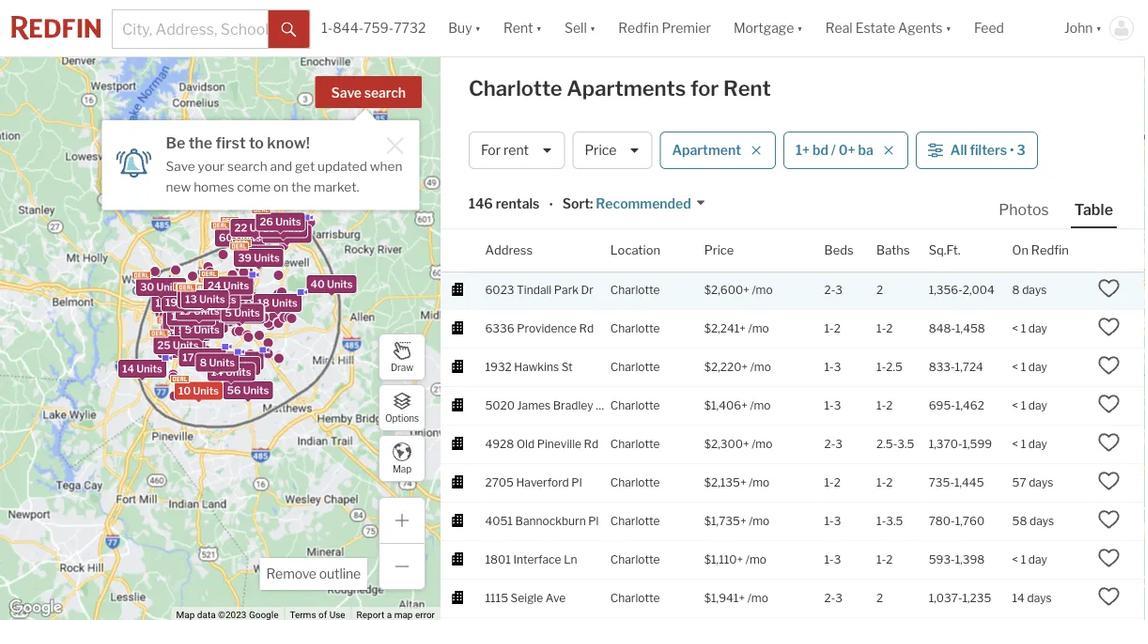Task type: vqa. For each thing, say whether or not it's contained in the screenshot.
1 related to 1,370-1,599
yes



Task type: describe. For each thing, give the bounding box(es) containing it.
old
[[517, 438, 535, 451]]

56 units
[[227, 384, 269, 396]]

1115
[[485, 592, 509, 605]]

pl for 2705 haverford pl
[[572, 476, 582, 490]]

3 for 1,037-1,235
[[836, 592, 843, 605]]

/mo for $2,300+ /mo
[[752, 438, 773, 451]]

$1,735+ /mo
[[705, 515, 770, 528]]

day for 1,458
[[1029, 322, 1048, 336]]

▾ for sell ▾
[[590, 20, 596, 36]]

remove outline button
[[260, 558, 368, 590]]

0 horizontal spatial the
[[189, 133, 213, 152]]

2- for $2,300+ /mo
[[825, 438, 836, 451]]

favorite this home image for 848-1,458
[[1098, 316, 1121, 338]]

redfin inside redfin premier button
[[619, 20, 659, 36]]

1 vertical spatial price button
[[705, 229, 734, 272]]

when
[[370, 158, 403, 174]]

remove
[[266, 566, 317, 582]]

remove apartment image
[[751, 145, 762, 156]]

updated
[[318, 158, 367, 174]]

3 for 1,370-1,599
[[836, 438, 843, 451]]

3 for 780-1,760
[[834, 515, 842, 528]]

3.5 for 2.5-
[[898, 438, 915, 451]]

1 horizontal spatial 7
[[190, 318, 196, 330]]

charlotte for 6023 tindall park dr
[[611, 283, 660, 297]]

price inside button
[[585, 142, 617, 158]]

beds button
[[825, 229, 854, 272]]

1,445
[[955, 476, 985, 490]]

10 units
[[179, 385, 219, 397]]

8 days
[[1013, 283, 1047, 297]]

1 vertical spatial 8
[[174, 321, 181, 333]]

3 for 833-1,724
[[834, 361, 842, 374]]

2.5-
[[877, 438, 898, 451]]

remove outline
[[266, 566, 361, 582]]

draw
[[391, 362, 414, 373]]

$2,220+ /mo
[[705, 361, 771, 374]]

days for 57 days
[[1029, 476, 1054, 490]]

favorite this home image for 8 days
[[1098, 277, 1121, 300]]

redfin inside on redfin button
[[1032, 243, 1069, 258]]

24 units
[[208, 280, 249, 292]]

on
[[274, 179, 289, 194]]

20
[[175, 310, 188, 322]]

60 units
[[219, 231, 261, 244]]

st
[[562, 361, 573, 374]]

1 vertical spatial 8 units
[[200, 356, 235, 369]]

1 horizontal spatial price
[[705, 243, 734, 258]]

1 vertical spatial rd
[[584, 438, 599, 451]]

< 1 day for 833-1,724
[[1013, 361, 1048, 374]]

3 for 695-1,462
[[834, 399, 842, 413]]

1+
[[796, 142, 810, 158]]

2-3 for $2,600+ /mo
[[825, 283, 843, 297]]

charlotte for 1932 hawkins st
[[611, 361, 660, 374]]

1 horizontal spatial 34 units
[[219, 309, 261, 321]]

1-3 for $2,220+ /mo
[[825, 361, 842, 374]]

the inside save your search and get updated when new homes come on the market.
[[291, 179, 311, 194]]

real estate agents ▾
[[826, 20, 952, 36]]

save for save your search and get updated when new homes come on the market.
[[166, 158, 195, 174]]

bd
[[813, 142, 829, 158]]

833-1,724
[[929, 361, 984, 374]]

/mo for $2,220+ /mo
[[751, 361, 771, 374]]

1-3 for $1,110+ /mo
[[825, 553, 842, 567]]

save search
[[331, 85, 406, 101]]

buy ▾
[[449, 20, 481, 36]]

0 horizontal spatial 30
[[140, 281, 154, 293]]

2 horizontal spatial 8
[[1013, 283, 1020, 297]]

1,462
[[956, 399, 985, 413]]

day for 1,398
[[1029, 553, 1048, 567]]

44 units
[[239, 253, 281, 265]]

1 vertical spatial 34
[[165, 326, 179, 338]]

charlotte for 1801 interface ln
[[611, 553, 660, 567]]

695-
[[929, 399, 956, 413]]

1,235
[[963, 592, 992, 605]]

0 vertical spatial 34
[[219, 309, 233, 321]]

833-
[[929, 361, 956, 374]]

john ▾
[[1065, 20, 1103, 36]]

$2,241+ /mo
[[705, 322, 770, 336]]

2705
[[485, 476, 514, 490]]

search inside button
[[364, 85, 406, 101]]

21 units
[[241, 249, 280, 261]]

$2,135+ /mo
[[705, 476, 770, 490]]

City, Address, School, Building, ZIP search field
[[113, 10, 268, 48]]

2705 haverford pl
[[485, 476, 582, 490]]

submit search image
[[281, 22, 296, 37]]

18 units
[[258, 297, 298, 309]]

735-1,445
[[929, 476, 985, 490]]

35
[[202, 288, 216, 300]]

agents
[[899, 20, 943, 36]]

$2,300+
[[705, 438, 750, 451]]

5 up the 56
[[221, 360, 228, 372]]

1- down beds button
[[825, 322, 834, 336]]

day for 1,462
[[1029, 399, 1048, 413]]

photos
[[999, 200, 1050, 219]]

2,004
[[963, 283, 995, 297]]

< 1 day for 695-1,462
[[1013, 399, 1048, 413]]

redfin premier
[[619, 20, 711, 36]]

days for 14 days
[[1028, 592, 1052, 605]]

1,356-2,004
[[929, 283, 995, 297]]

be
[[166, 133, 185, 152]]

▾ for mortgage ▾
[[797, 20, 803, 36]]

1,875
[[189, 308, 217, 320]]

rent ▾ button
[[493, 0, 554, 56]]

charlotte for 4928 old pineville rd
[[611, 438, 660, 451]]

20 units
[[175, 310, 216, 322]]

< for 1,724
[[1013, 361, 1019, 374]]

/mo for $1,735+ /mo
[[749, 515, 770, 528]]

5 ▾ from the left
[[946, 20, 952, 36]]

< for 1,458
[[1013, 322, 1019, 336]]

buy
[[449, 20, 472, 36]]

25 units
[[157, 340, 199, 352]]

1- right $1,110+ /mo
[[825, 553, 834, 567]]

0 vertical spatial 26
[[260, 216, 273, 228]]

155 units
[[194, 295, 241, 308]]

your
[[198, 158, 225, 174]]

for
[[691, 76, 719, 101]]

providence
[[517, 322, 577, 336]]

google image
[[5, 596, 67, 620]]

1+ bd / 0+ ba
[[796, 142, 874, 158]]

1-2 for 735-1,445
[[877, 476, 893, 490]]

593-1,398
[[929, 553, 985, 567]]

/
[[832, 142, 836, 158]]

1-3 for $1,406+ /mo
[[825, 399, 842, 413]]

bradley
[[553, 399, 594, 413]]

3.5 for 1-
[[887, 515, 904, 528]]

< for 1,599
[[1013, 438, 1019, 451]]

favorite this home image for 735-1,445
[[1098, 470, 1121, 492]]

apartment
[[672, 142, 742, 158]]

/mo for $2,135+ /mo
[[749, 476, 770, 490]]

1- right $1,406+ /mo
[[825, 399, 834, 413]]

1932
[[485, 361, 512, 374]]

estate
[[856, 20, 896, 36]]

25
[[157, 340, 171, 352]]

63 units
[[218, 355, 260, 367]]

735-
[[929, 476, 955, 490]]

1 horizontal spatial 30 units
[[206, 285, 249, 297]]

1,037-1,235
[[929, 592, 992, 605]]

146 rentals •
[[469, 196, 553, 213]]

6336 providence rd
[[485, 322, 594, 336]]

redfin premier button
[[607, 0, 723, 56]]

1- left 780-
[[877, 515, 887, 528]]

$2,135+
[[705, 476, 747, 490]]

4051 bannockburn pl
[[485, 515, 599, 528]]

get
[[295, 158, 315, 174]]

58 days
[[1013, 515, 1055, 528]]

map
[[393, 464, 412, 475]]

photos button
[[996, 199, 1071, 227]]

1 horizontal spatial rent
[[724, 76, 771, 101]]

mortgage ▾ button
[[723, 0, 815, 56]]

1- left 1-3.5
[[825, 515, 834, 528]]

1 vertical spatial 34 units
[[165, 326, 207, 338]]

favorite this home image for 1,370-1,599
[[1098, 431, 1121, 454]]

1-844-759-7732 link
[[322, 20, 426, 36]]

1 vertical spatial 26 units
[[188, 312, 229, 324]]

780-
[[929, 515, 956, 528]]

▾ for john ▾
[[1096, 20, 1103, 36]]

1,458
[[956, 322, 986, 336]]

on
[[1013, 243, 1029, 258]]



Task type: locate. For each thing, give the bounding box(es) containing it.
0 vertical spatial 2-3
[[825, 283, 843, 297]]

recommended
[[596, 196, 692, 212]]

1 for 833-1,724
[[1021, 361, 1027, 374]]

0 vertical spatial price button
[[573, 132, 653, 169]]

1 right 1,724
[[1021, 361, 1027, 374]]

save your search and get updated when new homes come on the market.
[[166, 158, 403, 194]]

day right 1,462 in the bottom of the page
[[1029, 399, 1048, 413]]

rent inside dropdown button
[[504, 20, 533, 36]]

0 horizontal spatial •
[[549, 197, 553, 213]]

save for save search
[[331, 85, 362, 101]]

1-2
[[825, 322, 841, 336], [877, 322, 893, 336], [877, 399, 893, 413], [825, 476, 841, 490], [877, 476, 893, 490], [877, 553, 893, 567]]

17
[[183, 351, 194, 364]]

charlotte for 6336 providence rd
[[611, 322, 660, 336]]

/mo right $2,135+
[[749, 476, 770, 490]]

/mo right the $2,241+
[[749, 322, 770, 336]]

3 < from the top
[[1013, 399, 1019, 413]]

1 vertical spatial 2-
[[825, 438, 836, 451]]

5 down 4 units
[[185, 324, 192, 336]]

1 1 from the top
[[1021, 322, 1027, 336]]

8
[[1013, 283, 1020, 297], [174, 321, 181, 333], [200, 356, 207, 369]]

0 horizontal spatial 34 units
[[165, 326, 207, 338]]

• left sort
[[549, 197, 553, 213]]

search down the 759-
[[364, 85, 406, 101]]

5 day from the top
[[1029, 553, 1048, 567]]

2 2- from the top
[[825, 438, 836, 451]]

$2,600+
[[705, 283, 750, 297]]

1 vertical spatial 3.5
[[887, 515, 904, 528]]

days right 1,235
[[1028, 592, 1052, 605]]

real estate agents ▾ link
[[826, 0, 952, 56]]

haverford
[[516, 476, 569, 490]]

pl right bannockburn
[[589, 515, 599, 528]]

rent right buy ▾
[[504, 20, 533, 36]]

• inside button
[[1010, 142, 1015, 158]]

< 1 day for 848-1,458
[[1013, 322, 1048, 336]]

charlotte for 2705 haverford pl
[[611, 476, 660, 490]]

5020 james bradley lee way
[[485, 399, 642, 413]]

1801 interface ln
[[485, 553, 577, 567]]

$1,941+
[[705, 592, 745, 605]]

on redfin button
[[1013, 229, 1069, 272]]

▾ right agents
[[946, 20, 952, 36]]

< 1 day up 57 days
[[1013, 438, 1048, 451]]

map region
[[0, 0, 676, 620]]

1 vertical spatial pl
[[589, 515, 599, 528]]

1- down 1-3.5
[[877, 553, 887, 567]]

34 units
[[219, 309, 261, 321], [165, 326, 207, 338]]

35 units
[[202, 288, 244, 300]]

3 ▾ from the left
[[590, 20, 596, 36]]

/mo right $2,300+ in the right bottom of the page
[[752, 438, 773, 451]]

day right 1,724
[[1029, 361, 1048, 374]]

< right 1,724
[[1013, 361, 1019, 374]]

2.5
[[887, 361, 903, 374]]

▾ right buy on the left top
[[475, 20, 481, 36]]

34 up 25 units
[[165, 326, 179, 338]]

0 vertical spatial price
[[585, 142, 617, 158]]

4
[[176, 311, 183, 323]]

3 inside button
[[1017, 142, 1026, 158]]

1 horizontal spatial 34
[[219, 309, 233, 321]]

$1,406+
[[705, 399, 748, 413]]

0 horizontal spatial search
[[227, 158, 268, 174]]

2-3 for $2,300+ /mo
[[825, 438, 843, 451]]

9 units
[[186, 294, 221, 306]]

7732
[[394, 20, 426, 36]]

34 units up 25 units
[[165, 326, 207, 338]]

844-
[[333, 20, 364, 36]]

all filters • 3 button
[[916, 132, 1038, 169]]

john
[[1065, 20, 1094, 36]]

charlotte for 5020 james bradley lee way
[[611, 399, 660, 413]]

1-2 for 848-1,458
[[877, 322, 893, 336]]

options button
[[379, 384, 426, 431]]

sell ▾ button
[[554, 0, 607, 56]]

26
[[260, 216, 273, 228], [188, 312, 201, 324]]

remove 1+ bd / 0+ ba image
[[883, 145, 895, 156]]

• inside 146 rentals •
[[549, 197, 553, 213]]

1,398
[[956, 553, 985, 567]]

0 vertical spatial 26 units
[[260, 216, 301, 228]]

0 horizontal spatial 7
[[174, 314, 180, 327]]

1 vertical spatial redfin
[[1032, 243, 1069, 258]]

1 favorite this home image from the top
[[1098, 277, 1121, 300]]

for rent button
[[469, 132, 565, 169]]

1 favorite this home image from the top
[[1098, 316, 1121, 338]]

the
[[189, 133, 213, 152], [291, 179, 311, 194]]

0 vertical spatial rent
[[504, 20, 533, 36]]

▾ left 'sell'
[[536, 20, 542, 36]]

1 horizontal spatial 8
[[200, 356, 207, 369]]

< down 8 days
[[1013, 322, 1019, 336]]

34 units down 155 units
[[219, 309, 261, 321]]

/mo for $1,941+ /mo
[[748, 592, 769, 605]]

6 ▾ from the left
[[1096, 20, 1103, 36]]

1 horizontal spatial price button
[[705, 229, 734, 272]]

• right filters
[[1010, 142, 1015, 158]]

0 vertical spatial redfin
[[619, 20, 659, 36]]

location
[[611, 243, 661, 258]]

< 1 day right 1,462 in the bottom of the page
[[1013, 399, 1048, 413]]

rent ▾ button
[[504, 0, 542, 56]]

redfin right on
[[1032, 243, 1069, 258]]

1 down 58
[[1021, 553, 1027, 567]]

1 down 8 days
[[1021, 322, 1027, 336]]

< for 1,462
[[1013, 399, 1019, 413]]

3 favorite this home image from the top
[[1098, 431, 1121, 454]]

1- up 1-2.5
[[877, 322, 887, 336]]

1 horizontal spatial 30
[[206, 285, 220, 297]]

0 vertical spatial save
[[331, 85, 362, 101]]

1 vertical spatial rent
[[724, 76, 771, 101]]

ba
[[859, 142, 874, 158]]

1 vertical spatial save
[[166, 158, 195, 174]]

2 vertical spatial 2-
[[825, 592, 836, 605]]

▾ right 'sell'
[[590, 20, 596, 36]]

search up the come
[[227, 158, 268, 174]]

/mo right $2,600+
[[752, 283, 773, 297]]

1- right $2,135+ /mo
[[825, 476, 834, 490]]

price up $2,600+
[[705, 243, 734, 258]]

favorite this home image for 58 days
[[1098, 508, 1121, 531]]

0 vertical spatial 2-
[[825, 283, 836, 297]]

2 < 1 day from the top
[[1013, 361, 1048, 374]]

the right be
[[189, 133, 213, 152]]

0 horizontal spatial 26 units
[[188, 312, 229, 324]]

2 day from the top
[[1029, 361, 1048, 374]]

on redfin
[[1013, 243, 1069, 258]]

3 for 1,356-2,004
[[836, 283, 843, 297]]

1 for 695-1,462
[[1021, 399, 1027, 413]]

8 up 25 units
[[174, 321, 181, 333]]

3 1 from the top
[[1021, 399, 1027, 413]]

1-
[[322, 20, 333, 36], [825, 322, 834, 336], [877, 322, 887, 336], [825, 361, 834, 374], [877, 361, 887, 374], [825, 399, 834, 413], [877, 399, 887, 413], [825, 476, 834, 490], [877, 476, 887, 490], [825, 515, 834, 528], [877, 515, 887, 528], [825, 553, 834, 567], [877, 553, 887, 567]]

14 days
[[1013, 592, 1052, 605]]

favorite this home image for 833-1,724
[[1098, 354, 1121, 377]]

10
[[179, 385, 191, 397]]

2-3
[[825, 283, 843, 297], [825, 438, 843, 451], [825, 592, 843, 605]]

2 vertical spatial 2-3
[[825, 592, 843, 605]]

rd
[[579, 322, 594, 336], [584, 438, 599, 451]]

day down 8 days
[[1029, 322, 1048, 336]]

sort
[[563, 196, 590, 212]]

pl
[[572, 476, 582, 490], [589, 515, 599, 528]]

/mo for $2,600+ /mo
[[752, 283, 773, 297]]

rd right the pineville
[[584, 438, 599, 451]]

mortgage
[[734, 20, 794, 36]]

< down 58
[[1013, 553, 1019, 567]]

< 1 day for 1,370-1,599
[[1013, 438, 1048, 451]]

5 down '35 units' in the left top of the page
[[225, 307, 232, 319]]

1 vertical spatial favorite this home image
[[1098, 393, 1121, 415]]

1 right 1,462 in the bottom of the page
[[1021, 399, 1027, 413]]

4051
[[485, 515, 513, 528]]

rd down dr
[[579, 322, 594, 336]]

< right 1,462 in the bottom of the page
[[1013, 399, 1019, 413]]

1- right submit search image
[[322, 20, 333, 36]]

sort :
[[563, 196, 593, 212]]

favorite this home image for 593-1,398
[[1098, 547, 1121, 569]]

• for filters
[[1010, 142, 1015, 158]]

0 horizontal spatial rent
[[504, 20, 533, 36]]

▾
[[475, 20, 481, 36], [536, 20, 542, 36], [590, 20, 596, 36], [797, 20, 803, 36], [946, 20, 952, 36], [1096, 20, 1103, 36]]

1 horizontal spatial the
[[291, 179, 311, 194]]

pl right haverford
[[572, 476, 582, 490]]

13
[[264, 222, 275, 234], [185, 293, 197, 306], [196, 294, 208, 306]]

0 vertical spatial favorite this home image
[[1098, 277, 1121, 300]]

save up new
[[166, 158, 195, 174]]

1 vertical spatial search
[[227, 158, 268, 174]]

5 1 from the top
[[1021, 553, 1027, 567]]

4 1 from the top
[[1021, 438, 1027, 451]]

4 < 1 day from the top
[[1013, 438, 1048, 451]]

6023
[[485, 283, 515, 297]]

ave
[[546, 592, 566, 605]]

6336
[[485, 322, 515, 336]]

1 horizontal spatial 26 units
[[260, 216, 301, 228]]

mortgage ▾ button
[[734, 0, 803, 56]]

3.5
[[898, 438, 915, 451], [887, 515, 904, 528]]

day up 57 days
[[1029, 438, 1048, 451]]

days for 58 days
[[1030, 515, 1055, 528]]

days right 57
[[1029, 476, 1054, 490]]

days down on redfin button
[[1023, 283, 1047, 297]]

1 < from the top
[[1013, 322, 1019, 336]]

real estate agents ▾ button
[[815, 0, 963, 56]]

real
[[826, 20, 853, 36]]

< 1 day up "14 days"
[[1013, 553, 1048, 567]]

3 < 1 day from the top
[[1013, 399, 1048, 413]]

search
[[364, 85, 406, 101], [227, 158, 268, 174]]

2 vertical spatial 8
[[200, 356, 207, 369]]

price button up :
[[573, 132, 653, 169]]

/mo right $1,735+
[[749, 515, 770, 528]]

1-2 for 695-1,462
[[877, 399, 893, 413]]

146
[[469, 196, 493, 212]]

1-2 for 593-1,398
[[877, 553, 893, 567]]

3 day from the top
[[1029, 399, 1048, 413]]

1 < 1 day from the top
[[1013, 322, 1048, 336]]

$2,300+ /mo
[[705, 438, 773, 451]]

5 favorite this home image from the top
[[1098, 547, 1121, 569]]

seigle
[[511, 592, 543, 605]]

be the first to know! dialog
[[102, 109, 420, 210]]

1 vertical spatial •
[[549, 197, 553, 213]]

1- down 2.5- at bottom right
[[877, 476, 887, 490]]

2 < from the top
[[1013, 361, 1019, 374]]

1 vertical spatial 2-3
[[825, 438, 843, 451]]

day
[[1029, 322, 1048, 336], [1029, 361, 1048, 374], [1029, 399, 1048, 413], [1029, 438, 1048, 451], [1029, 553, 1048, 567]]

1 vertical spatial price
[[705, 243, 734, 258]]

44
[[239, 253, 253, 265]]

redfin left "premier"
[[619, 20, 659, 36]]

8 right 2,004
[[1013, 283, 1020, 297]]

2- for $1,941+ /mo
[[825, 592, 836, 605]]

1 horizontal spatial search
[[364, 85, 406, 101]]

pl for 4051 bannockburn pl
[[589, 515, 599, 528]]

homes
[[194, 179, 234, 194]]

3 1-3 from the top
[[825, 515, 842, 528]]

save down 844- in the top left of the page
[[331, 85, 362, 101]]

0 horizontal spatial 19
[[165, 296, 178, 309]]

charlotte for 4051 bannockburn pl
[[611, 515, 660, 528]]

< 1 day right 1,724
[[1013, 361, 1048, 374]]

< 1 day down 8 days
[[1013, 322, 1048, 336]]

1,599
[[963, 438, 993, 451]]

favorite this home image for < 1 day
[[1098, 393, 1121, 415]]

1 vertical spatial 26
[[188, 312, 201, 324]]

4 < from the top
[[1013, 438, 1019, 451]]

16 units
[[182, 304, 222, 316], [172, 316, 212, 328], [162, 343, 202, 355]]

6 favorite this home image from the top
[[1098, 585, 1121, 608]]

price button up $2,600+
[[705, 229, 734, 272]]

/mo for $2,241+ /mo
[[749, 322, 770, 336]]

22 units
[[234, 222, 276, 234]]

sell ▾ button
[[565, 0, 596, 56]]

/mo for $1,110+ /mo
[[746, 553, 767, 567]]

save search button
[[315, 76, 422, 108]]

▾ for buy ▾
[[475, 20, 481, 36]]

▾ for rent ▾
[[536, 20, 542, 36]]

recommended button
[[593, 195, 707, 213]]

3.5 left the 1,370- on the right of page
[[898, 438, 915, 451]]

2 vertical spatial favorite this home image
[[1098, 508, 1121, 531]]

day for 1,599
[[1029, 438, 1048, 451]]

0 horizontal spatial redfin
[[619, 20, 659, 36]]

baths button
[[877, 229, 910, 272]]

< 1 day for 593-1,398
[[1013, 553, 1048, 567]]

< right 1,599
[[1013, 438, 1019, 451]]

/mo right $1,941+
[[748, 592, 769, 605]]

▾ right john
[[1096, 20, 1103, 36]]

2 1-3 from the top
[[825, 399, 842, 413]]

2- right $1,941+ /mo in the bottom of the page
[[825, 592, 836, 605]]

0 vertical spatial 8 units
[[174, 321, 209, 333]]

day down 58 days
[[1029, 553, 1048, 567]]

2-3 for $1,941+ /mo
[[825, 592, 843, 605]]

0 horizontal spatial 8
[[174, 321, 181, 333]]

1,370-1,599
[[929, 438, 993, 451]]

charlotte for 1115 seigle ave
[[611, 592, 660, 605]]

1 2-3 from the top
[[825, 283, 843, 297]]

3 favorite this home image from the top
[[1098, 508, 1121, 531]]

save inside button
[[331, 85, 362, 101]]

0 horizontal spatial 26
[[188, 312, 201, 324]]

3 2- from the top
[[825, 592, 836, 605]]

table
[[1075, 200, 1114, 219]]

0 vertical spatial 3.5
[[898, 438, 915, 451]]

7
[[174, 314, 180, 327], [190, 318, 196, 330]]

1,356-
[[929, 283, 963, 297]]

1-2.5
[[877, 361, 903, 374]]

1 horizontal spatial •
[[1010, 142, 1015, 158]]

3.5 left 780-
[[887, 515, 904, 528]]

1 horizontal spatial redfin
[[1032, 243, 1069, 258]]

$1,406+ /mo
[[705, 399, 771, 413]]

3 for 593-1,398
[[834, 553, 842, 567]]

1 1-3 from the top
[[825, 361, 842, 374]]

< for 1,398
[[1013, 553, 1019, 567]]

rentals
[[496, 196, 540, 212]]

1 horizontal spatial 19
[[179, 305, 191, 317]]

0 horizontal spatial save
[[166, 158, 195, 174]]

1 for 848-1,458
[[1021, 322, 1027, 336]]

1 for 1,370-1,599
[[1021, 438, 1027, 451]]

days right 58
[[1030, 515, 1055, 528]]

58
[[1013, 515, 1028, 528]]

rent right for
[[724, 76, 771, 101]]

23 units
[[267, 228, 308, 240]]

0 horizontal spatial price button
[[573, 132, 653, 169]]

0 vertical spatial search
[[364, 85, 406, 101]]

way
[[618, 399, 642, 413]]

1 horizontal spatial 26
[[260, 216, 273, 228]]

2 favorite this home image from the top
[[1098, 393, 1121, 415]]

1 up 57
[[1021, 438, 1027, 451]]

▾ right the mortgage
[[797, 20, 803, 36]]

1 for 593-1,398
[[1021, 553, 1027, 567]]

4 favorite this home image from the top
[[1098, 470, 1121, 492]]

2- down beds button
[[825, 283, 836, 297]]

4 units
[[176, 311, 211, 323]]

favorite this home image for 1,037-1,235
[[1098, 585, 1121, 608]]

2- left 2.5- at bottom right
[[825, 438, 836, 451]]

4928 old pineville rd
[[485, 438, 599, 451]]

1 day from the top
[[1029, 322, 1048, 336]]

search inside save your search and get updated when new homes come on the market.
[[227, 158, 268, 174]]

hawkins
[[514, 361, 559, 374]]

34 down 155 units
[[219, 309, 233, 321]]

8 right 17
[[200, 356, 207, 369]]

0 vertical spatial 34 units
[[219, 309, 261, 321]]

2 1 from the top
[[1021, 361, 1027, 374]]

5 < 1 day from the top
[[1013, 553, 1048, 567]]

2 2-3 from the top
[[825, 438, 843, 451]]

0 vertical spatial pl
[[572, 476, 582, 490]]

1 horizontal spatial pl
[[589, 515, 599, 528]]

dr
[[581, 283, 594, 297]]

4 ▾ from the left
[[797, 20, 803, 36]]

day for 1,724
[[1029, 361, 1048, 374]]

12 units
[[156, 297, 195, 309]]

save inside save your search and get updated when new homes come on the market.
[[166, 158, 195, 174]]

2 favorite this home image from the top
[[1098, 354, 1121, 377]]

0 vertical spatial rd
[[579, 322, 594, 336]]

2- for $2,600+ /mo
[[825, 283, 836, 297]]

favorite this home image
[[1098, 277, 1121, 300], [1098, 393, 1121, 415], [1098, 508, 1121, 531]]

5 down 4
[[178, 324, 185, 336]]

4 1-3 from the top
[[825, 553, 842, 567]]

know!
[[267, 133, 310, 152]]

/mo for $1,406+ /mo
[[750, 399, 771, 413]]

1- left 833-
[[877, 361, 887, 374]]

/mo right $1,110+
[[746, 553, 767, 567]]

2 ▾ from the left
[[536, 20, 542, 36]]

/mo right $1,406+ at the bottom
[[750, 399, 771, 413]]

1 horizontal spatial save
[[331, 85, 362, 101]]

1-3 for $1,735+ /mo
[[825, 515, 842, 528]]

40 units
[[311, 278, 353, 291]]

0 vertical spatial 8
[[1013, 283, 1020, 297]]

1 ▾ from the left
[[475, 20, 481, 36]]

0 horizontal spatial 34
[[165, 326, 179, 338]]

favorite this home image
[[1098, 316, 1121, 338], [1098, 354, 1121, 377], [1098, 431, 1121, 454], [1098, 470, 1121, 492], [1098, 547, 1121, 569], [1098, 585, 1121, 608]]

james
[[517, 399, 551, 413]]

5 < from the top
[[1013, 553, 1019, 567]]

/mo right $2,220+
[[751, 361, 771, 374]]

price up :
[[585, 142, 617, 158]]

0 vertical spatial •
[[1010, 142, 1015, 158]]

apartment button
[[660, 132, 776, 169]]

1 2- from the top
[[825, 283, 836, 297]]

the right 'on'
[[291, 179, 311, 194]]

days for 8 days
[[1023, 283, 1047, 297]]

57
[[1013, 476, 1027, 490]]

0 vertical spatial the
[[189, 133, 213, 152]]

0 horizontal spatial pl
[[572, 476, 582, 490]]

26 units up 23 units
[[260, 216, 301, 228]]

1- up 2.5- at bottom right
[[877, 399, 887, 413]]

1 vertical spatial the
[[291, 179, 311, 194]]

1- left 1-2.5
[[825, 361, 834, 374]]

• for rentals
[[549, 197, 553, 213]]

3 2-3 from the top
[[825, 592, 843, 605]]

0 horizontal spatial price
[[585, 142, 617, 158]]

0 horizontal spatial 30 units
[[140, 281, 182, 293]]

4 day from the top
[[1029, 438, 1048, 451]]

26 units down the 155
[[188, 312, 229, 324]]

19 units
[[165, 296, 206, 309], [179, 305, 220, 317]]



